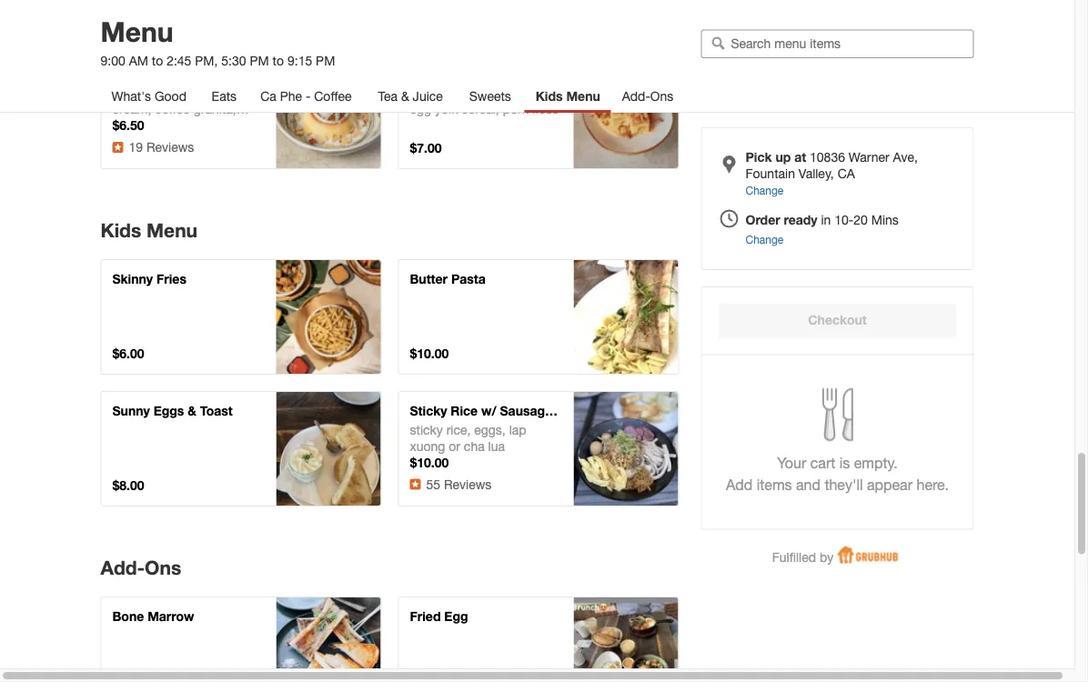 Task type: locate. For each thing, give the bounding box(es) containing it.
0 vertical spatial change button
[[746, 182, 784, 198]]

kids up skinny
[[101, 219, 141, 242]]

1 horizontal spatial &
[[401, 89, 409, 104]]

change button down order
[[746, 231, 784, 248]]

cereal,
[[462, 101, 500, 116]]

24 cart image
[[318, 113, 340, 135], [615, 113, 637, 135], [615, 450, 637, 472], [318, 656, 340, 678], [615, 656, 637, 678]]

0 horizontal spatial &
[[188, 404, 196, 419]]

to
[[152, 53, 163, 68], [273, 53, 284, 68], [322, 301, 334, 316], [620, 301, 632, 316], [322, 433, 334, 448], [620, 433, 632, 448], [322, 639, 334, 654], [620, 639, 632, 654]]

1 vertical spatial &
[[188, 404, 196, 419]]

egg up anglaise,
[[452, 66, 476, 81]]

or
[[410, 420, 423, 435], [449, 439, 461, 454]]

pm right 5:30
[[250, 53, 269, 68]]

kids menu down bread
[[536, 89, 601, 104]]

1 horizontal spatial sweets
[[469, 89, 511, 104]]

coffee right -
[[314, 89, 352, 104]]

pm
[[250, 53, 269, 68], [316, 53, 335, 68]]

& right the eggs on the left of the page
[[188, 404, 196, 419]]

coffee up "what's"
[[112, 66, 152, 81]]

toast
[[200, 404, 233, 419]]

kids menu
[[536, 89, 601, 104], [101, 219, 198, 242]]

or down sticky
[[410, 420, 423, 435]]

0 vertical spatial coffee
[[112, 85, 148, 100]]

0 horizontal spatial pm
[[250, 53, 269, 68]]

sweets down yolk
[[469, 89, 511, 104]]

ave,
[[894, 150, 918, 165]]

1 change from the top
[[746, 184, 784, 197]]

change down fountain
[[746, 184, 784, 197]]

0 vertical spatial coffee
[[112, 66, 152, 81]]

egg
[[452, 66, 476, 81], [445, 609, 468, 624]]

0 vertical spatial menu
[[101, 15, 173, 47]]

0 vertical spatial kids
[[536, 89, 563, 104]]

reviews for 19 reviews
[[147, 140, 194, 155]]

1 vertical spatial change
[[746, 233, 784, 246]]

1 vertical spatial egg
[[445, 609, 468, 624]]

butter pasta
[[410, 272, 486, 287]]

by
[[820, 550, 834, 565]]

0 vertical spatial add-ons
[[622, 89, 674, 104]]

0 vertical spatial reviews
[[147, 140, 194, 155]]

$10.00 down xuong
[[410, 456, 449, 471]]

coffee inside coffee flan coffee flan, coconut cream, coffee granita, sliced almonds
[[112, 66, 152, 81]]

1 horizontal spatial add-ons
[[622, 89, 674, 104]]

cha
[[464, 439, 485, 454]]

0 vertical spatial &
[[401, 89, 409, 104]]

0 horizontal spatial or
[[410, 420, 423, 435]]

1 vertical spatial coffee
[[314, 89, 352, 104]]

0 horizontal spatial add-ons
[[101, 557, 181, 579]]

or down rice, at the left of the page
[[449, 439, 461, 454]]

they'll
[[825, 477, 863, 494]]

2 change from the top
[[746, 233, 784, 246]]

0 horizontal spatial add-
[[101, 557, 145, 579]]

egg right "fried"
[[445, 609, 468, 624]]

0 vertical spatial sweets
[[101, 13, 168, 36]]

order
[[746, 212, 781, 227]]

1 vertical spatial kids menu
[[101, 219, 198, 242]]

change down order
[[746, 233, 784, 246]]

& right the tea
[[401, 89, 409, 104]]

cart
[[337, 301, 362, 316], [635, 301, 659, 316], [337, 433, 362, 448], [635, 433, 659, 448], [337, 639, 362, 654], [635, 639, 659, 654]]

xuong
[[410, 439, 446, 454]]

order ready in 10-20 mins
[[746, 212, 899, 227]]

24 cart image
[[318, 318, 340, 340], [615, 318, 637, 340], [318, 450, 340, 472]]

2 vertical spatial menu
[[147, 219, 198, 242]]

0 vertical spatial change
[[746, 184, 784, 197]]

flan
[[156, 66, 182, 81]]

0 vertical spatial add-
[[622, 89, 651, 104]]

pm right "9:15" on the top of page
[[316, 53, 335, 68]]

add to cart
[[296, 301, 362, 316], [593, 301, 659, 316], [296, 433, 362, 448], [593, 433, 659, 448], [296, 639, 362, 654], [593, 639, 659, 654]]

ca
[[260, 89, 277, 104]]

tab list
[[101, 80, 753, 113]]

1 horizontal spatial reviews
[[444, 477, 492, 492]]

coffee
[[112, 66, 152, 81], [314, 89, 352, 104]]

kids down bread
[[536, 89, 563, 104]]

granita,
[[194, 101, 236, 116]]

salted
[[410, 66, 449, 81]]

add-
[[622, 89, 651, 104], [101, 557, 145, 579]]

your
[[778, 455, 807, 472]]

1 change button from the top
[[746, 182, 784, 198]]

checkout button
[[719, 304, 957, 338]]

Search menu items text field
[[731, 35, 965, 52]]

coffee up the cream,
[[112, 85, 148, 100]]

kids menu up the skinny fries
[[101, 219, 198, 242]]

24 cart image for butter pasta
[[615, 318, 637, 340]]

1 vertical spatial sweets
[[469, 89, 511, 104]]

butter
[[410, 272, 448, 287]]

menu right floss
[[567, 89, 601, 104]]

0 horizontal spatial sweets
[[101, 13, 168, 36]]

sliced
[[112, 118, 146, 133]]

sunny
[[112, 404, 150, 419]]

change button for order ready
[[746, 231, 784, 248]]

0 vertical spatial kids menu
[[536, 89, 601, 104]]

0 horizontal spatial coffee
[[112, 66, 152, 81]]

1 vertical spatial or
[[449, 439, 461, 454]]

$10.00 up sticky
[[410, 346, 449, 361]]

egg inside the salted egg yolk bread pudding
[[452, 66, 476, 81]]

almonds
[[149, 118, 198, 133]]

1 horizontal spatial kids
[[536, 89, 563, 104]]

juice
[[413, 89, 443, 104]]

mins
[[872, 212, 899, 227]]

9:00
[[101, 53, 125, 68]]

floss
[[532, 101, 559, 116]]

19 reviews
[[129, 140, 194, 155]]

1 vertical spatial menu
[[567, 89, 601, 104]]

$6.00
[[112, 346, 144, 361]]

menu
[[101, 15, 173, 47], [567, 89, 601, 104], [147, 219, 198, 242]]

change button
[[746, 182, 784, 198], [746, 231, 784, 248]]

1 horizontal spatial or
[[449, 439, 461, 454]]

in
[[822, 212, 831, 227]]

1 vertical spatial change button
[[746, 231, 784, 248]]

creme
[[410, 85, 448, 100]]

eats
[[212, 89, 237, 104]]

1 vertical spatial $10.00
[[410, 456, 449, 471]]

pudding
[[410, 82, 460, 97]]

reviews for 55 reviews
[[444, 477, 492, 492]]

1 horizontal spatial pm
[[316, 53, 335, 68]]

sweets
[[101, 13, 168, 36], [469, 89, 511, 104]]

flan,
[[151, 85, 175, 100]]

1 pm from the left
[[250, 53, 269, 68]]

or inside sticky rice, eggs, lap xuong or cha lua
[[449, 439, 461, 454]]

1 vertical spatial reviews
[[444, 477, 492, 492]]

coffee inside "tab list"
[[314, 89, 352, 104]]

55
[[426, 477, 441, 492]]

phe
[[280, 89, 302, 104]]

0 horizontal spatial kids menu
[[101, 219, 198, 242]]

0 horizontal spatial kids
[[101, 219, 141, 242]]

fountain
[[746, 166, 796, 181]]

ready
[[784, 212, 818, 227]]

pasta
[[451, 272, 486, 287]]

ca
[[838, 166, 856, 181]]

19
[[129, 140, 143, 155]]

empty.
[[855, 455, 898, 472]]

coffee flan coffee flan, coconut cream, coffee granita, sliced almonds
[[112, 66, 236, 133]]

menu up fries
[[147, 219, 198, 242]]

yolk
[[435, 101, 458, 116]]

reviews right 55
[[444, 477, 492, 492]]

bread
[[509, 66, 545, 81]]

$10.00
[[410, 346, 449, 361], [410, 456, 449, 471]]

2:45
[[167, 53, 192, 68]]

add
[[296, 301, 319, 316], [593, 301, 617, 316], [296, 433, 319, 448], [593, 433, 617, 448], [726, 477, 753, 494], [296, 639, 319, 654], [593, 639, 617, 654]]

egg
[[410, 101, 432, 116]]

0 vertical spatial egg
[[452, 66, 476, 81]]

1 vertical spatial add-ons
[[101, 557, 181, 579]]

menu up am
[[101, 15, 173, 47]]

1 horizontal spatial kids menu
[[536, 89, 601, 104]]

coffee up almonds
[[155, 101, 190, 116]]

0 vertical spatial $10.00
[[410, 346, 449, 361]]

0 vertical spatial or
[[410, 420, 423, 435]]

egg for fried
[[445, 609, 468, 624]]

sweets up am
[[101, 13, 168, 36]]

change for pick up at
[[746, 184, 784, 197]]

0 horizontal spatial coffee
[[112, 85, 148, 100]]

1 horizontal spatial ons
[[651, 89, 674, 104]]

1 vertical spatial coffee
[[155, 101, 190, 116]]

kids
[[536, 89, 563, 104], [101, 219, 141, 242]]

0 horizontal spatial reviews
[[147, 140, 194, 155]]

reviews down almonds
[[147, 140, 194, 155]]

2 change button from the top
[[746, 231, 784, 248]]

1 horizontal spatial coffee
[[314, 89, 352, 104]]

10-
[[835, 212, 854, 227]]

1 vertical spatial ons
[[145, 557, 181, 579]]

salted
[[505, 85, 540, 100]]

change button down fountain
[[746, 182, 784, 198]]



Task type: describe. For each thing, give the bounding box(es) containing it.
fulfilled by
[[773, 550, 834, 565]]

rice,
[[447, 423, 471, 438]]

valley,
[[799, 166, 835, 181]]

tea
[[378, 89, 398, 104]]

$6.50
[[112, 118, 144, 133]]

am
[[129, 53, 148, 68]]

0 vertical spatial ons
[[651, 89, 674, 104]]

add inside 'your cart is empty. add items and they'll appear here.'
[[726, 477, 753, 494]]

1 horizontal spatial add-
[[622, 89, 651, 104]]

good
[[155, 89, 187, 104]]

ca phe - coffee
[[260, 89, 352, 104]]

5:30
[[221, 53, 246, 68]]

what's good
[[112, 89, 187, 104]]

lua
[[454, 420, 477, 435]]

coconut
[[179, 85, 225, 100]]

at
[[795, 150, 807, 165]]

sunny eggs & toast
[[112, 404, 233, 419]]

sticky rice, eggs, lap xuong or cha lua
[[410, 423, 527, 454]]

appear
[[868, 477, 913, 494]]

$7.00
[[410, 141, 442, 156]]

tab list containing what's good
[[101, 80, 753, 113]]

20
[[854, 212, 868, 227]]

1 vertical spatial kids
[[101, 219, 141, 242]]

10836 warner ave, fountain valley, ca
[[746, 150, 918, 181]]

creme anglaise, salted egg yolk cereal, pork floss
[[410, 85, 559, 116]]

lap
[[509, 423, 527, 438]]

2 $10.00 from the top
[[410, 456, 449, 471]]

sticky rice w/ sausage or cha lua
[[410, 404, 553, 435]]

here.
[[917, 477, 950, 494]]

fulfilled
[[773, 550, 817, 565]]

fried
[[410, 609, 441, 624]]

fried egg
[[410, 609, 468, 624]]

pork
[[503, 101, 529, 116]]

sausage
[[500, 404, 553, 419]]

55 reviews
[[426, 477, 492, 492]]

warner
[[849, 150, 890, 165]]

pick
[[746, 150, 772, 165]]

checkout
[[809, 313, 867, 328]]

1 $10.00 from the top
[[410, 346, 449, 361]]

change button for pick up at
[[746, 182, 784, 198]]

up
[[776, 150, 791, 165]]

eggs,
[[475, 423, 506, 438]]

skinny fries
[[112, 272, 187, 287]]

your cart is empty. add items and they'll appear here.
[[726, 455, 950, 494]]

bone
[[112, 609, 144, 624]]

marrow
[[148, 609, 194, 624]]

sticky
[[410, 404, 447, 419]]

and
[[797, 477, 821, 494]]

menu 9:00 am to 2:45 pm, 5:30 pm to 9:15 pm
[[101, 15, 335, 68]]

skinny
[[112, 272, 153, 287]]

salted egg yolk bread pudding
[[410, 66, 545, 97]]

items
[[757, 477, 793, 494]]

menu inside menu 9:00 am to 2:45 pm, 5:30 pm to 9:15 pm
[[101, 15, 173, 47]]

bone marrow
[[112, 609, 194, 624]]

anglaise,
[[451, 85, 502, 100]]

or inside sticky rice w/ sausage or cha lua
[[410, 420, 423, 435]]

egg for salted
[[452, 66, 476, 81]]

yolk
[[479, 66, 505, 81]]

-
[[306, 89, 311, 104]]

what's
[[112, 89, 151, 104]]

24 cart image for skinny fries
[[318, 318, 340, 340]]

2 pm from the left
[[316, 53, 335, 68]]

fries
[[157, 272, 187, 287]]

24 cart image for sunny eggs & toast
[[318, 450, 340, 472]]

1 vertical spatial add-
[[101, 557, 145, 579]]

w/
[[482, 404, 497, 419]]

is
[[840, 455, 850, 472]]

9:15
[[288, 53, 312, 68]]

cream,
[[112, 101, 151, 116]]

$8.00
[[112, 478, 144, 493]]

lua
[[488, 439, 505, 454]]

change for order ready
[[746, 233, 784, 246]]

1 horizontal spatial coffee
[[155, 101, 190, 116]]

sticky
[[410, 423, 443, 438]]

0 horizontal spatial ons
[[145, 557, 181, 579]]

rice
[[451, 404, 478, 419]]

tea & juice
[[378, 89, 443, 104]]

pick up at
[[746, 150, 807, 165]]

pm,
[[195, 53, 218, 68]]

cha
[[426, 420, 451, 435]]



Task type: vqa. For each thing, say whether or not it's contained in the screenshot.


